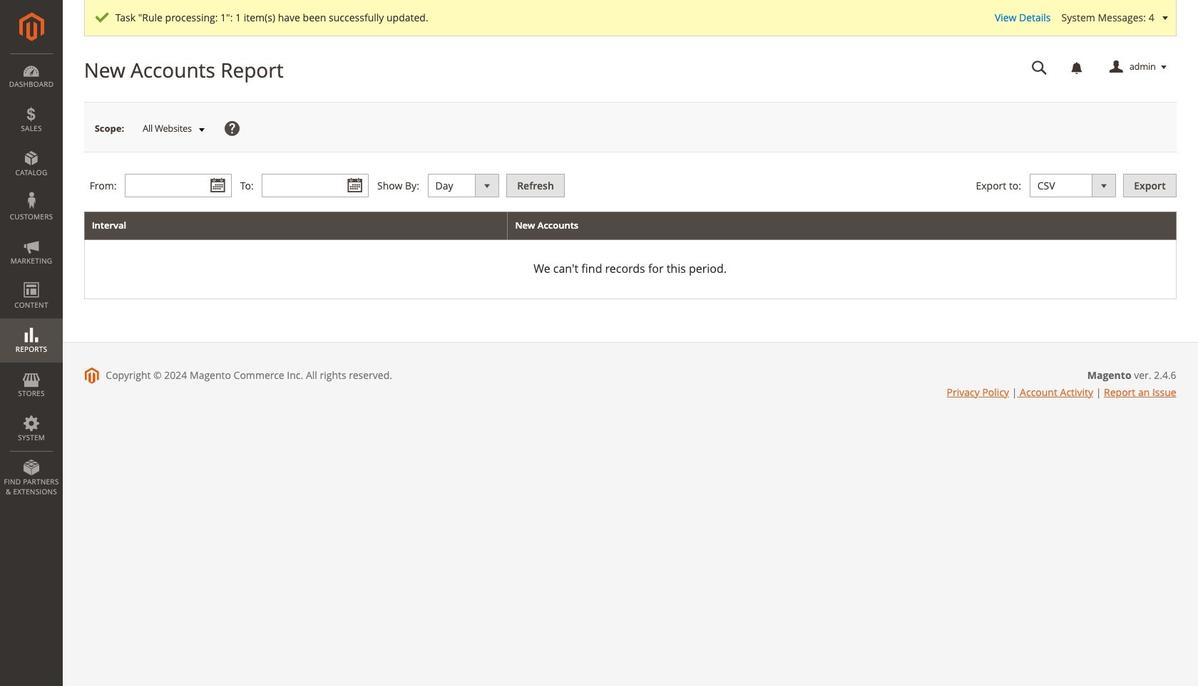 Task type: locate. For each thing, give the bounding box(es) containing it.
None text field
[[262, 174, 369, 198]]

None text field
[[1022, 55, 1057, 80], [125, 174, 232, 198], [1022, 55, 1057, 80], [125, 174, 232, 198]]

menu bar
[[0, 53, 63, 504]]

magento admin panel image
[[19, 12, 44, 41]]



